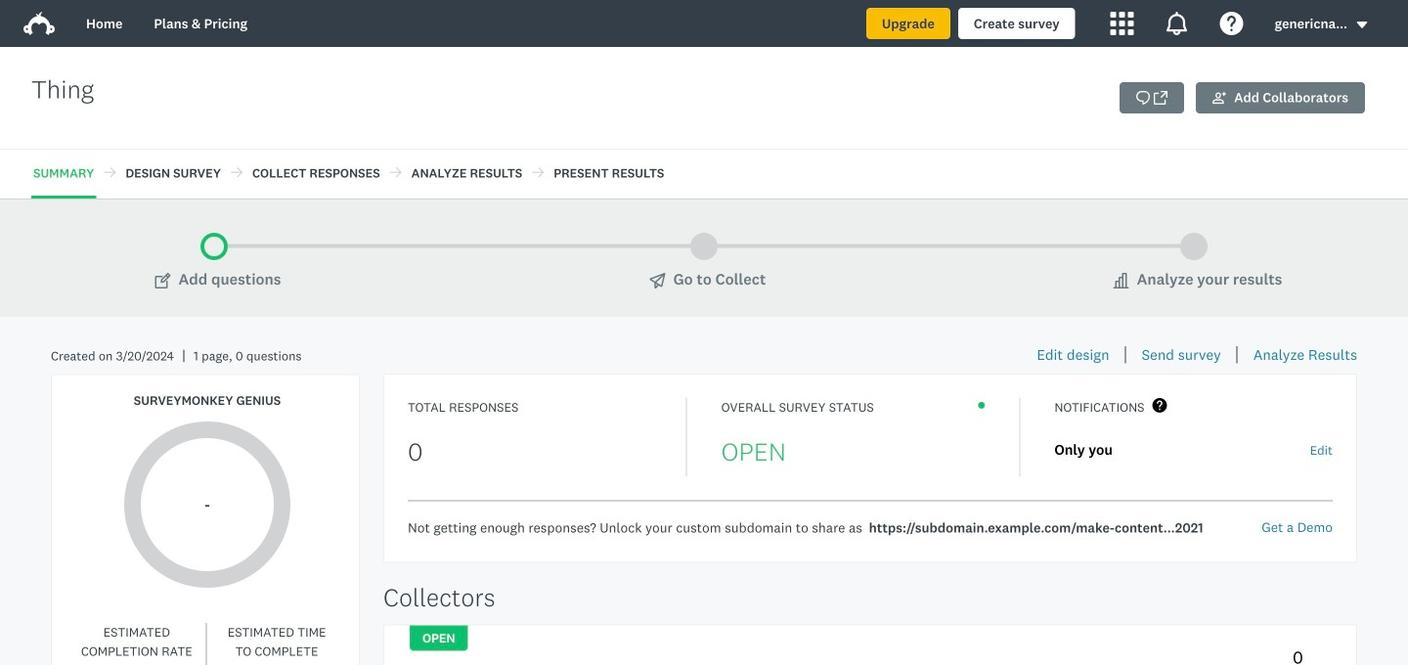 Task type: describe. For each thing, give the bounding box(es) containing it.
1 brand logo image from the top
[[23, 8, 55, 39]]

notification center icon image
[[1166, 12, 1189, 35]]

help icon image
[[1220, 12, 1244, 35]]

pencilbox image
[[155, 273, 171, 289]]

this link opens in a new tab image
[[1154, 91, 1168, 105]]

chartbarvert image
[[1114, 273, 1129, 289]]



Task type: locate. For each thing, give the bounding box(es) containing it.
brand logo image
[[23, 8, 55, 39], [23, 12, 55, 35]]

comment image
[[1137, 91, 1150, 105]]

this link opens in a new tab image
[[1154, 91, 1168, 105]]

products icon image
[[1111, 12, 1134, 35], [1111, 12, 1134, 35]]

2 brand logo image from the top
[[23, 12, 55, 35]]

dropdown arrow icon image
[[1356, 18, 1369, 32], [1357, 21, 1368, 28]]

airplane image
[[650, 273, 666, 289]]



Task type: vqa. For each thing, say whether or not it's contained in the screenshot.
first Brand logo from the bottom
yes



